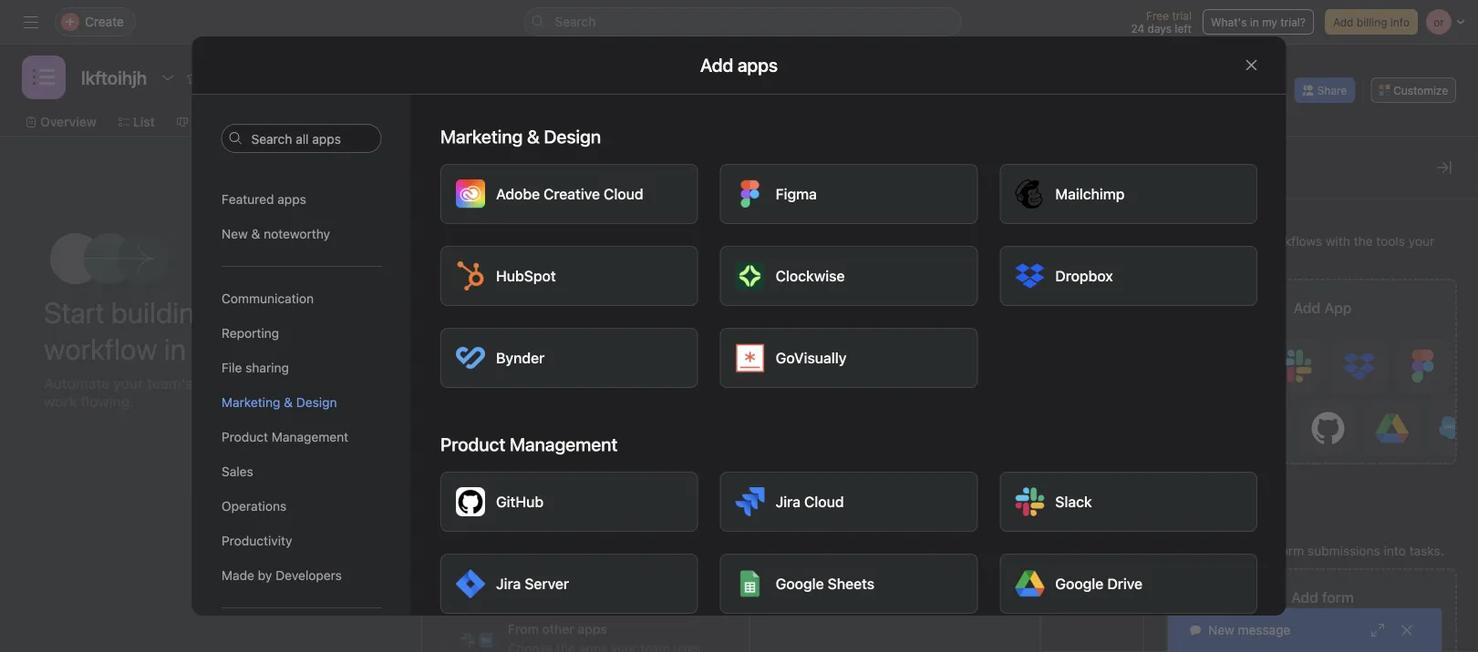 Task type: describe. For each thing, give the bounding box(es) containing it.
this for project
[[595, 326, 614, 338]]

close this dialog image
[[1244, 58, 1259, 72]]

free
[[1146, 9, 1169, 22]]

building
[[111, 295, 211, 330]]

in inside start building your workflow in two minutes automate your team's process and keep work flowing.
[[164, 332, 186, 367]]

google drive image
[[1015, 570, 1044, 599]]

integrated
[[1199, 234, 1260, 249]]

apps
[[1166, 207, 1201, 224]]

1 horizontal spatial submissions
[[1308, 544, 1380, 559]]

when
[[820, 368, 850, 381]]

0 vertical spatial the
[[1354, 234, 1373, 249]]

github button
[[440, 472, 698, 533]]

0 horizontal spatial your
[[113, 375, 143, 393]]

marketing for marketing & design
[[221, 395, 280, 410]]

happen
[[820, 385, 859, 398]]

left
[[1175, 22, 1192, 35]]

section
[[874, 282, 923, 300]]

share
[[1317, 84, 1347, 97]]

timeline link
[[249, 112, 315, 132]]

fields
[[1083, 222, 1111, 235]]

search list box
[[524, 7, 962, 36]]

list link
[[118, 112, 155, 132]]

form inside button
[[1322, 590, 1354, 607]]

app
[[1324, 300, 1352, 317]]

by
[[257, 569, 272, 584]]

add billing info
[[1333, 16, 1410, 28]]

workflows
[[1263, 234, 1322, 249]]

more options
[[444, 382, 513, 395]]

untitled
[[816, 282, 870, 300]]

tasks inside when tasks move to this section, what should happen automatically?
[[853, 368, 881, 381]]

move
[[884, 368, 912, 381]]

or
[[1216, 84, 1227, 97]]

made by developers button
[[221, 559, 382, 594]]

work flowing.
[[44, 393, 134, 411]]

list image
[[33, 67, 55, 88]]

adobe
[[496, 186, 539, 203]]

1 incomplete task
[[838, 321, 928, 334]]

24
[[1131, 22, 1145, 35]]

adobe creative cloud
[[496, 186, 643, 203]]

task templates
[[1067, 580, 1118, 609]]

1 vertical spatial the
[[1230, 254, 1249, 269]]

workflow
[[44, 332, 157, 367]]

3 fields
[[1073, 222, 1111, 235]]

overview
[[40, 114, 96, 129]]

build integrated workflows with the tools your team uses the most.
[[1166, 234, 1435, 269]]

figma
[[775, 186, 816, 203]]

process
[[197, 375, 251, 393]]

submissions inside form submissions create a form that turns submissions into tasks
[[508, 465, 581, 480]]

jira cloud
[[775, 494, 844, 511]]

how will tasks be added to this project?
[[476, 251, 694, 298]]

tasks inside task templates create a template to easily standardize tasks
[[580, 563, 611, 578]]

dropbox button
[[999, 246, 1257, 306]]

standardize
[[508, 563, 577, 578]]

form submissions create a form that turns submissions into tasks
[[508, 425, 649, 480]]

add for add billing info
[[1333, 16, 1354, 28]]

creative cloud
[[543, 186, 643, 203]]

bynder
[[496, 350, 544, 367]]

hubspot image
[[455, 262, 485, 291]]

close image
[[1400, 624, 1414, 638]]

your inside build integrated workflows with the tools your team uses the most.
[[1409, 234, 1435, 249]]

or button
[[1211, 79, 1233, 101]]

trial?
[[1280, 16, 1306, 28]]

this for section,
[[929, 368, 949, 381]]

bynder button
[[440, 328, 698, 388]]

a for template
[[551, 543, 557, 558]]

1
[[838, 321, 843, 334]]

bynder image
[[455, 344, 485, 373]]

a for form
[[551, 445, 557, 460]]

workflow
[[442, 114, 498, 129]]

mailchimp button
[[999, 164, 1257, 224]]

uses
[[1199, 254, 1227, 269]]

added
[[622, 251, 674, 272]]

slack image
[[1015, 488, 1044, 517]]

what's in my trial?
[[1211, 16, 1306, 28]]

1 horizontal spatial form
[[1277, 544, 1304, 559]]

product management
[[221, 430, 348, 445]]

add form button
[[1166, 569, 1458, 653]]

team
[[1166, 254, 1196, 269]]

jira server
[[496, 576, 569, 593]]

what's in my trial? button
[[1203, 9, 1314, 35]]

into inside form submissions create a form that turns submissions into tasks
[[584, 465, 606, 480]]

form submissions
[[508, 425, 617, 440]]

options
[[474, 382, 513, 395]]

task templates
[[508, 524, 599, 539]]

more
[[444, 382, 471, 395]]

govisually
[[775, 350, 846, 367]]

tasks.
[[1409, 544, 1444, 559]]

dropbox
[[1055, 268, 1113, 285]]

incomplete
[[846, 321, 903, 334]]

turns
[[618, 445, 649, 460]]

task templates create a template to easily standardize tasks
[[508, 524, 665, 578]]

build
[[1166, 234, 1196, 249]]

file sharing button
[[221, 351, 382, 386]]

to inside when tasks move to this section, what should happen automatically?
[[915, 368, 926, 381]]

hubspot
[[496, 268, 555, 285]]

from other apps button
[[444, 608, 727, 653]]

jira server image
[[455, 570, 485, 599]]

productivity button
[[221, 524, 382, 559]]

management
[[271, 430, 348, 445]]

featured apps button
[[221, 182, 382, 217]]

create for create a template to easily standardize tasks
[[508, 543, 547, 558]]

adobe creative cloud image
[[455, 180, 485, 209]]

when tasks move to this section, what should happen automatically?
[[820, 368, 1061, 398]]

access
[[543, 326, 579, 338]]

tasks inside how will tasks be added to this project?
[[549, 251, 592, 272]]

google sheets
[[775, 576, 874, 593]]

tasks inside anyone with access to this project can add tasks manually
[[477, 342, 504, 355]]

communication
[[221, 291, 313, 306]]

1 horizontal spatial into
[[1384, 544, 1406, 559]]

0 horizontal spatial forms
[[1076, 491, 1108, 503]]

add for add form
[[1291, 590, 1318, 607]]

slack
[[1055, 494, 1092, 511]]

untitled section
[[816, 282, 923, 300]]

communication button
[[221, 282, 382, 316]]

search button
[[524, 7, 962, 36]]



Task type: vqa. For each thing, say whether or not it's contained in the screenshot.
Communication button
yes



Task type: locate. For each thing, give the bounding box(es) containing it.
trial
[[1172, 9, 1192, 22]]

forms right slack image on the right
[[1076, 491, 1108, 503]]

operations
[[221, 499, 286, 514]]

section,
[[952, 368, 994, 381]]

0 vertical spatial customize
[[1394, 84, 1448, 97]]

project
[[617, 326, 654, 338]]

add left app
[[1293, 300, 1321, 317]]

your right the tools
[[1409, 234, 1435, 249]]

mailchimp image
[[1015, 180, 1044, 209]]

0 horizontal spatial into
[[584, 465, 606, 480]]

& right the new
[[251, 227, 260, 242]]

0 horizontal spatial customize
[[1166, 157, 1254, 178]]

& for design
[[283, 395, 292, 410]]

with inside build integrated workflows with the tools your team uses the most.
[[1326, 234, 1350, 249]]

1 vertical spatial in
[[164, 332, 186, 367]]

1 vertical spatial customize
[[1166, 157, 1254, 178]]

automate
[[44, 375, 109, 393]]

2 create from the top
[[508, 543, 547, 558]]

1 vertical spatial create
[[508, 543, 547, 558]]

1 vertical spatial this
[[929, 368, 949, 381]]

hubspot button
[[440, 246, 698, 306]]

marketing inside button
[[221, 395, 280, 410]]

tasks down turns
[[610, 465, 641, 480]]

a inside form submissions create a form that turns submissions into tasks
[[551, 445, 557, 460]]

0 vertical spatial into
[[584, 465, 606, 480]]

customize down the info
[[1394, 84, 1448, 97]]

this left the section,
[[929, 368, 949, 381]]

0 horizontal spatial marketing
[[221, 395, 280, 410]]

1 horizontal spatial &
[[283, 395, 292, 410]]

to
[[678, 251, 694, 272], [582, 326, 592, 338], [915, 368, 926, 381], [616, 543, 628, 558]]

marketing & design
[[440, 126, 601, 147]]

in left "my"
[[1250, 16, 1259, 28]]

into down that
[[584, 465, 606, 480]]

tasks inside form submissions create a form that turns submissions into tasks
[[610, 465, 641, 480]]

2 horizontal spatial your
[[1409, 234, 1435, 249]]

0 vertical spatial a
[[551, 445, 557, 460]]

google sheets button
[[720, 554, 977, 615]]

dashboard link
[[542, 112, 623, 132]]

0 vertical spatial this
[[595, 326, 614, 338]]

the
[[1354, 234, 1373, 249], [1230, 254, 1249, 269]]

that
[[592, 445, 615, 460]]

submissions up 'add form'
[[1308, 544, 1380, 559]]

this left "project"
[[595, 326, 614, 338]]

product management button
[[221, 420, 382, 455]]

0 horizontal spatial &
[[251, 227, 260, 242]]

automatically?
[[862, 385, 939, 398]]

& down keep
[[283, 395, 292, 410]]

tasks left the move
[[853, 368, 881, 381]]

to right added at the top of page
[[678, 251, 694, 272]]

form inside form submissions create a form that turns submissions into tasks
[[561, 445, 588, 460]]

with inside anyone with access to this project can add tasks manually
[[518, 326, 540, 338]]

add for add app
[[1293, 300, 1321, 317]]

with right workflows
[[1326, 234, 1350, 249]]

timeline
[[264, 114, 315, 129]]

made by developers
[[221, 569, 341, 584]]

3
[[1073, 222, 1080, 235]]

tasks down template
[[580, 563, 611, 578]]

tasks up this project?
[[549, 251, 592, 272]]

github image
[[455, 488, 485, 517]]

marketing down and
[[221, 395, 280, 410]]

template
[[561, 543, 613, 558]]

tasks down anyone
[[477, 342, 504, 355]]

new & noteworthy
[[221, 227, 330, 242]]

1 vertical spatial marketing
[[221, 395, 280, 410]]

to left the easily
[[616, 543, 628, 558]]

create inside form submissions create a form that turns submissions into tasks
[[508, 445, 547, 460]]

anyone with access to this project can add tasks manually
[[477, 326, 698, 355]]

this inside when tasks move to this section, what should happen automatically?
[[929, 368, 949, 381]]

1 vertical spatial submissions
[[1308, 544, 1380, 559]]

create for create a form that turns submissions into tasks
[[508, 445, 547, 460]]

list
[[133, 114, 155, 129]]

task
[[906, 321, 928, 334]]

this project?
[[535, 276, 636, 298]]

file sharing
[[221, 361, 289, 376]]

a down the task templates
[[551, 543, 557, 558]]

0 horizontal spatial in
[[164, 332, 186, 367]]

to right access
[[582, 326, 592, 338]]

github
[[496, 494, 543, 511]]

into
[[584, 465, 606, 480], [1384, 544, 1406, 559]]

& for noteworthy
[[251, 227, 260, 242]]

be
[[597, 251, 617, 272]]

forms up automatically
[[1166, 517, 1209, 534]]

section
[[816, 255, 856, 268]]

keep
[[283, 375, 316, 393]]

made
[[221, 569, 254, 584]]

jira cloud image
[[735, 488, 764, 517]]

1 horizontal spatial in
[[1250, 16, 1259, 28]]

0 vertical spatial add
[[1333, 16, 1354, 28]]

2 a from the top
[[551, 543, 557, 558]]

0 horizontal spatial this
[[595, 326, 614, 338]]

team's
[[147, 375, 193, 393]]

to right the move
[[915, 368, 926, 381]]

overview link
[[26, 112, 96, 132]]

0 vertical spatial in
[[1250, 16, 1259, 28]]

&
[[251, 227, 260, 242], [283, 395, 292, 410]]

google sheets image
[[735, 570, 764, 599]]

in up team's
[[164, 332, 186, 367]]

form down automatically turn form submissions into tasks.
[[1322, 590, 1354, 607]]

dropbox image
[[1015, 262, 1044, 291]]

add down automatically turn form submissions into tasks.
[[1291, 590, 1318, 607]]

0 vertical spatial marketing
[[440, 126, 522, 147]]

into left "tasks." at the bottom right of page
[[1384, 544, 1406, 559]]

a down form submissions
[[551, 445, 557, 460]]

add form
[[1291, 590, 1354, 607]]

add to starred image
[[186, 70, 201, 85]]

share button
[[1295, 78, 1355, 103]]

my
[[1262, 16, 1277, 28]]

1 vertical spatial your
[[217, 295, 272, 330]]

1 vertical spatial a
[[551, 543, 557, 558]]

with up manually
[[518, 326, 540, 338]]

to inside how will tasks be added to this project?
[[678, 251, 694, 272]]

None text field
[[77, 61, 151, 94]]

1 vertical spatial with
[[518, 326, 540, 338]]

0 vertical spatial &
[[251, 227, 260, 242]]

2 vertical spatial your
[[113, 375, 143, 393]]

file
[[221, 361, 242, 376]]

create down form submissions
[[508, 445, 547, 460]]

in inside button
[[1250, 16, 1259, 28]]

create up standardize
[[508, 543, 547, 558]]

0 horizontal spatial with
[[518, 326, 540, 338]]

submissions down product management
[[508, 465, 581, 480]]

customize inside customize dropdown button
[[1394, 84, 1448, 97]]

task
[[1081, 580, 1104, 593]]

sales button
[[221, 455, 382, 490]]

days
[[1148, 22, 1172, 35]]

your up two minutes
[[217, 295, 272, 330]]

board
[[191, 114, 227, 129]]

0 vertical spatial form
[[561, 445, 588, 460]]

new & noteworthy button
[[221, 217, 382, 252]]

1 horizontal spatial with
[[1326, 234, 1350, 249]]

1 a from the top
[[551, 445, 557, 460]]

billing
[[1357, 16, 1387, 28]]

0 horizontal spatial the
[[1230, 254, 1249, 269]]

automatically turn form submissions into tasks.
[[1166, 544, 1444, 559]]

will
[[518, 251, 544, 272]]

in
[[1250, 16, 1259, 28], [164, 332, 186, 367]]

form
[[561, 445, 588, 460], [1277, 544, 1304, 559], [1322, 590, 1354, 607]]

to inside task templates create a template to easily standardize tasks
[[616, 543, 628, 558]]

0 vertical spatial forms
[[1076, 491, 1108, 503]]

1 horizontal spatial marketing
[[440, 126, 522, 147]]

2 vertical spatial form
[[1322, 590, 1354, 607]]

1 vertical spatial &
[[283, 395, 292, 410]]

create inside task templates create a template to easily standardize tasks
[[508, 543, 547, 558]]

1 horizontal spatial forms
[[1166, 517, 1209, 534]]

marketing
[[440, 126, 522, 147], [221, 395, 280, 410]]

0 horizontal spatial form
[[561, 445, 588, 460]]

add apps
[[700, 54, 778, 76]]

2 vertical spatial add
[[1291, 590, 1318, 607]]

reporting button
[[221, 316, 382, 351]]

a inside task templates create a template to easily standardize tasks
[[551, 543, 557, 558]]

form right turn at the bottom of page
[[1277, 544, 1304, 559]]

to inside anyone with access to this project can add tasks manually
[[582, 326, 592, 338]]

two minutes
[[192, 332, 345, 367]]

marketing for marketing & design
[[440, 126, 522, 147]]

featured
[[221, 192, 274, 207]]

Search all apps text field
[[221, 124, 382, 153]]

close details image
[[1437, 160, 1452, 175]]

1 vertical spatial form
[[1277, 544, 1304, 559]]

figma image
[[735, 180, 764, 209]]

1 create from the top
[[508, 445, 547, 460]]

1 vertical spatial forms
[[1166, 517, 1209, 534]]

0 vertical spatial submissions
[[508, 465, 581, 480]]

turn
[[1249, 544, 1273, 559]]

1 vertical spatial into
[[1384, 544, 1406, 559]]

start
[[44, 295, 105, 330]]

should
[[1026, 368, 1061, 381]]

1 horizontal spatial your
[[217, 295, 272, 330]]

expand new message image
[[1370, 624, 1385, 638]]

0 horizontal spatial submissions
[[508, 465, 581, 480]]

clockwise image
[[735, 262, 764, 291]]

productivity
[[221, 534, 292, 549]]

manually
[[507, 342, 553, 355]]

1 horizontal spatial customize
[[1394, 84, 1448, 97]]

your left team's
[[113, 375, 143, 393]]

your
[[1409, 234, 1435, 249], [217, 295, 272, 330], [113, 375, 143, 393]]

0 vertical spatial your
[[1409, 234, 1435, 249]]

add left billing
[[1333, 16, 1354, 28]]

mailchimp
[[1055, 186, 1124, 203]]

and
[[254, 375, 280, 393]]

0 vertical spatial with
[[1326, 234, 1350, 249]]

this inside anyone with access to this project can add tasks manually
[[595, 326, 614, 338]]

the down integrated
[[1230, 254, 1249, 269]]

customize up apps
[[1166, 157, 1254, 178]]

1 vertical spatial add
[[1293, 300, 1321, 317]]

developers
[[275, 569, 341, 584]]

product
[[221, 430, 268, 445]]

new message
[[1208, 623, 1291, 638]]

slack button
[[999, 472, 1257, 533]]

what's
[[1211, 16, 1247, 28]]

0 vertical spatial create
[[508, 445, 547, 460]]

figma button
[[720, 164, 977, 224]]

from other apps
[[508, 622, 607, 637]]

marketing up adobe creative cloud image on the left top
[[440, 126, 522, 147]]

adobe creative cloud button
[[440, 164, 698, 224]]

add inside add app button
[[1293, 300, 1321, 317]]

govisually image
[[735, 344, 764, 373]]

add inside add billing info button
[[1333, 16, 1354, 28]]

add inside add form button
[[1291, 590, 1318, 607]]

1 horizontal spatial this
[[929, 368, 949, 381]]

the left the tools
[[1354, 234, 1373, 249]]

add app button
[[1166, 279, 1458, 465]]

2 horizontal spatial form
[[1322, 590, 1354, 607]]

form down form submissions
[[561, 445, 588, 460]]

tools
[[1376, 234, 1405, 249]]

1 horizontal spatial the
[[1354, 234, 1373, 249]]



